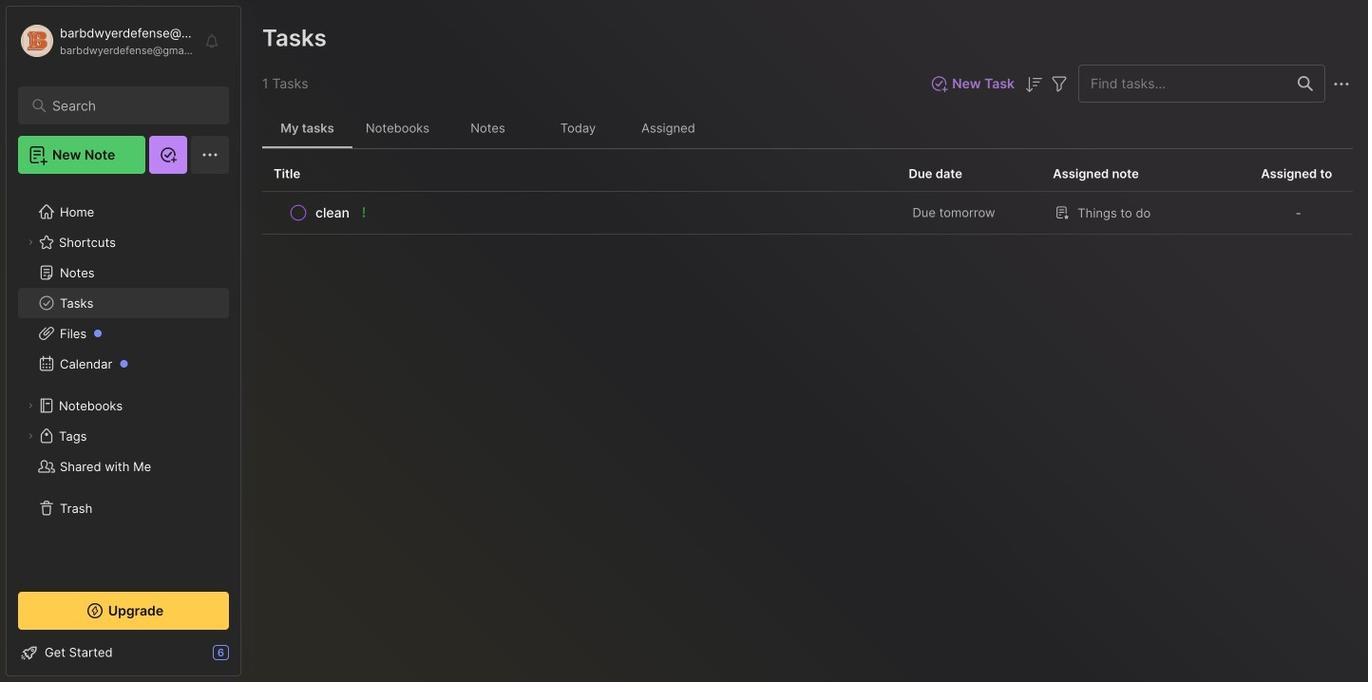 Task type: vqa. For each thing, say whether or not it's contained in the screenshot.
Click to collapse image at left bottom
yes



Task type: locate. For each thing, give the bounding box(es) containing it.
Account field
[[18, 22, 194, 60]]

Search text field
[[52, 97, 204, 115]]

main element
[[0, 0, 247, 683]]

filter tasks image
[[1049, 73, 1071, 96]]

None search field
[[52, 94, 204, 117]]

row
[[262, 192, 1354, 235], [274, 200, 886, 226]]

Find tasks… text field
[[1080, 68, 1287, 99]]

Sort tasks by… field
[[1023, 72, 1046, 96]]

clean 0 cell
[[316, 203, 350, 222]]

tree
[[7, 185, 241, 575]]

click to collapse image
[[240, 647, 254, 670]]



Task type: describe. For each thing, give the bounding box(es) containing it.
more actions and view options image
[[1331, 73, 1354, 96]]

expand notebooks image
[[25, 400, 36, 412]]

tree inside main element
[[7, 185, 241, 575]]

expand tags image
[[25, 431, 36, 442]]

none search field inside main element
[[52, 94, 204, 117]]

More actions and view options field
[[1326, 72, 1354, 96]]

Help and Learning task checklist field
[[7, 638, 241, 668]]

Filter tasks field
[[1049, 72, 1071, 96]]



